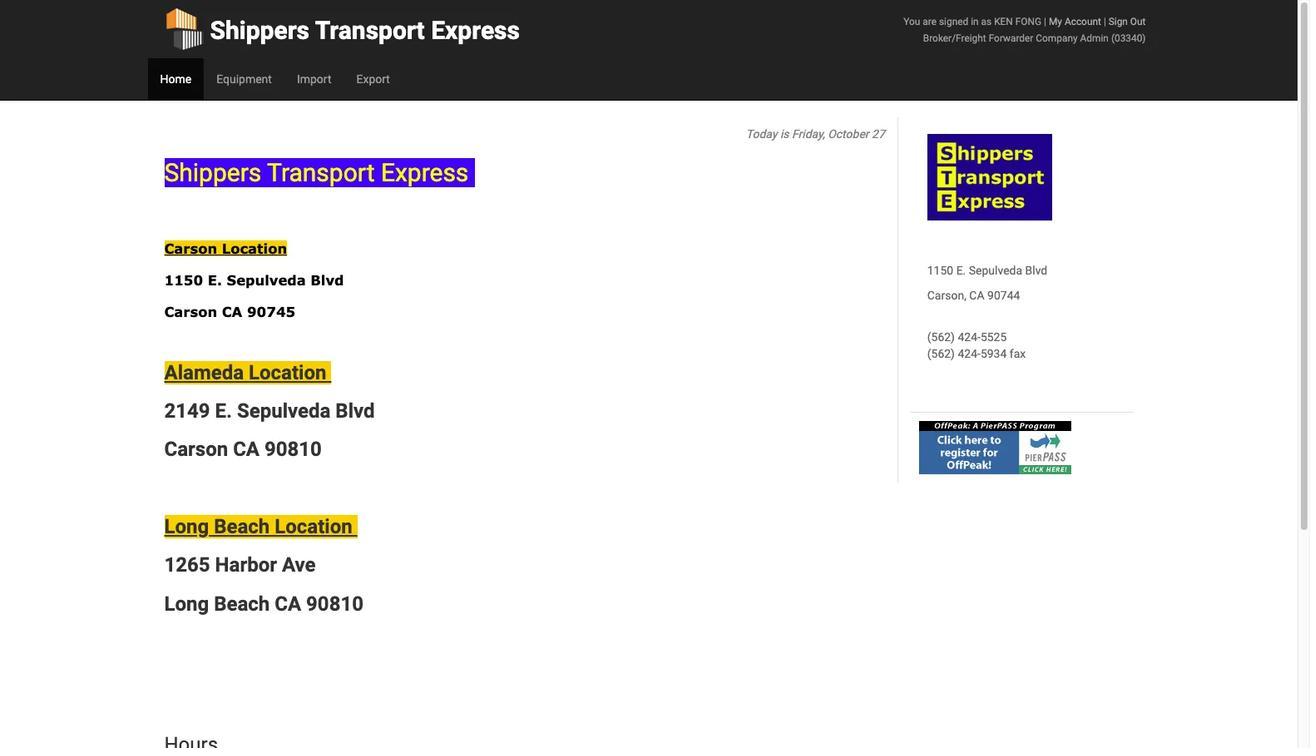 Task type: describe. For each thing, give the bounding box(es) containing it.
e. right 2149
[[215, 399, 232, 423]]

my account link
[[1050, 16, 1102, 27]]

alameda location
[[164, 361, 332, 384]]

are
[[923, 16, 937, 27]]

alameda
[[164, 361, 244, 384]]

ave
[[282, 554, 316, 577]]

signed
[[940, 16, 969, 27]]

1 424- from the top
[[958, 330, 981, 344]]

carson for carson ca 90745
[[164, 304, 217, 320]]

is
[[781, 127, 789, 141]]

90744
[[988, 289, 1021, 302]]

export
[[357, 72, 390, 86]]

1 vertical spatial shippers transport express
[[164, 158, 475, 187]]

ca down ave
[[275, 593, 301, 616]]

carson for carson location
[[164, 241, 217, 257]]

90745
[[247, 304, 296, 320]]

friday,
[[792, 127, 825, 141]]

0 vertical spatial express
[[431, 16, 520, 45]]

sepulveda down alameda location
[[237, 399, 331, 423]]

in
[[971, 16, 979, 27]]

ca for 90745
[[222, 304, 243, 320]]

0 horizontal spatial 1150
[[164, 273, 203, 288]]

today is friday, october 27
[[746, 127, 885, 141]]

shippers transport express link
[[164, 0, 520, 58]]

carson ca 90810
[[164, 438, 322, 461]]

2149 e. sepulveda blvd
[[164, 399, 375, 423]]

carson for carson ca 90810
[[164, 438, 228, 461]]

e. up carson, ca 90744
[[957, 264, 967, 277]]

e. down carson location at top
[[208, 273, 222, 288]]

forwarder
[[989, 32, 1034, 44]]

as
[[982, 16, 992, 27]]

fong
[[1016, 16, 1042, 27]]

carson ca 90745
[[164, 304, 296, 320]]

0 vertical spatial shippers transport express
[[210, 16, 520, 45]]

carson location
[[164, 241, 287, 257]]

export button
[[344, 58, 403, 100]]

location for alameda location
[[249, 361, 327, 384]]

1 (562) from the top
[[928, 330, 956, 344]]

you
[[904, 16, 921, 27]]

sepulveda up 90745
[[227, 273, 306, 288]]

0 vertical spatial transport
[[315, 16, 425, 45]]

you are signed in as ken fong | my account | sign out broker/freight forwarder company admin (03340)
[[904, 16, 1147, 44]]

2 | from the left
[[1104, 16, 1107, 27]]

1 vertical spatial shippers
[[164, 158, 262, 187]]

import button
[[285, 58, 344, 100]]

2149
[[164, 399, 210, 423]]

1 horizontal spatial 1150
[[928, 264, 954, 277]]

carson,
[[928, 289, 967, 302]]



Task type: vqa. For each thing, say whether or not it's contained in the screenshot.
second 'Carson' from the bottom of the page
yes



Task type: locate. For each thing, give the bounding box(es) containing it.
0 horizontal spatial 1150 e. sepulveda blvd
[[164, 273, 344, 288]]

beach for location
[[214, 515, 270, 539]]

1 horizontal spatial |
[[1104, 16, 1107, 27]]

shippers
[[210, 16, 310, 45], [164, 158, 262, 187]]

(562) left 5934
[[928, 347, 956, 360]]

1 vertical spatial long
[[164, 593, 209, 616]]

long up 1265
[[164, 515, 209, 539]]

today
[[746, 127, 778, 141]]

beach
[[214, 515, 270, 539], [214, 593, 270, 616]]

long for long beach ca 90810
[[164, 593, 209, 616]]

e.
[[957, 264, 967, 277], [208, 273, 222, 288], [215, 399, 232, 423]]

1150 e. sepulveda blvd up carson, ca 90744
[[928, 264, 1048, 277]]

90810
[[265, 438, 322, 461], [306, 593, 364, 616]]

|
[[1045, 16, 1047, 27], [1104, 16, 1107, 27]]

5525
[[981, 330, 1007, 344]]

beach for ca
[[214, 593, 270, 616]]

1 vertical spatial express
[[381, 158, 469, 187]]

1 vertical spatial 424-
[[958, 347, 981, 360]]

1 horizontal spatial 1150 e. sepulveda blvd
[[928, 264, 1048, 277]]

ca for 90810
[[233, 438, 260, 461]]

harbor
[[215, 554, 277, 577]]

1265
[[164, 554, 210, 577]]

out
[[1131, 16, 1147, 27]]

1150 up carson,
[[928, 264, 954, 277]]

424- down the 5525
[[958, 347, 981, 360]]

shippers transport express image
[[928, 134, 1053, 221]]

| left sign
[[1104, 16, 1107, 27]]

424-
[[958, 330, 981, 344], [958, 347, 981, 360]]

admin
[[1081, 32, 1109, 44]]

ca left 90744
[[970, 289, 985, 302]]

424- up 5934
[[958, 330, 981, 344]]

ca left 90745
[[222, 304, 243, 320]]

ca down the 2149 e. sepulveda blvd
[[233, 438, 260, 461]]

carson up alameda
[[164, 304, 217, 320]]

blvd
[[1026, 264, 1048, 277], [311, 273, 344, 288], [336, 399, 375, 423]]

location for carson location
[[222, 241, 287, 257]]

1 long from the top
[[164, 515, 209, 539]]

long
[[164, 515, 209, 539], [164, 593, 209, 616]]

shippers up carson location at top
[[164, 158, 262, 187]]

0 vertical spatial carson
[[164, 241, 217, 257]]

carson
[[164, 241, 217, 257], [164, 304, 217, 320], [164, 438, 228, 461]]

ca
[[970, 289, 985, 302], [222, 304, 243, 320], [233, 438, 260, 461], [275, 593, 301, 616]]

sepulveda
[[969, 264, 1023, 277], [227, 273, 306, 288], [237, 399, 331, 423]]

(562)
[[928, 330, 956, 344], [928, 347, 956, 360]]

account
[[1065, 16, 1102, 27]]

(562) down carson,
[[928, 330, 956, 344]]

1 vertical spatial (562)
[[928, 347, 956, 360]]

1265 harbor ave
[[164, 554, 316, 577]]

1 carson from the top
[[164, 241, 217, 257]]

1 vertical spatial location
[[249, 361, 327, 384]]

equipment
[[217, 72, 272, 86]]

carson down 2149
[[164, 438, 228, 461]]

0 vertical spatial beach
[[214, 515, 270, 539]]

broker/freight
[[924, 32, 987, 44]]

1 | from the left
[[1045, 16, 1047, 27]]

1150 e. sepulveda blvd
[[928, 264, 1048, 277], [164, 273, 344, 288]]

equipment button
[[204, 58, 285, 100]]

27
[[872, 127, 885, 141]]

1150 e. sepulveda blvd up 90745
[[164, 273, 344, 288]]

ca for 90744
[[970, 289, 985, 302]]

location up 90745
[[222, 241, 287, 257]]

long for long beach location
[[164, 515, 209, 539]]

3 carson from the top
[[164, 438, 228, 461]]

sepulveda up 90744
[[969, 264, 1023, 277]]

(562) 424-5525 (562) 424-5934 fax
[[928, 330, 1026, 360]]

90810 down ave
[[306, 593, 364, 616]]

pierpass image
[[920, 421, 1072, 474]]

carson up the carson ca 90745
[[164, 241, 217, 257]]

location
[[222, 241, 287, 257], [249, 361, 327, 384], [275, 515, 353, 539]]

october
[[828, 127, 869, 141]]

long beach location
[[164, 515, 358, 539]]

1 vertical spatial transport
[[267, 158, 375, 187]]

my
[[1050, 16, 1063, 27]]

(03340)
[[1112, 32, 1147, 44]]

2 (562) from the top
[[928, 347, 956, 360]]

beach up 1265 harbor ave
[[214, 515, 270, 539]]

home button
[[148, 58, 204, 100]]

2 vertical spatial carson
[[164, 438, 228, 461]]

carson, ca 90744
[[928, 289, 1021, 302]]

express
[[431, 16, 520, 45], [381, 158, 469, 187]]

| left my
[[1045, 16, 1047, 27]]

transport
[[315, 16, 425, 45], [267, 158, 375, 187]]

0 vertical spatial 90810
[[265, 438, 322, 461]]

company
[[1037, 32, 1078, 44]]

shippers transport express
[[210, 16, 520, 45], [164, 158, 475, 187]]

shippers up equipment dropdown button
[[210, 16, 310, 45]]

1150
[[928, 264, 954, 277], [164, 273, 203, 288]]

1150 down carson location at top
[[164, 273, 203, 288]]

location up ave
[[275, 515, 353, 539]]

ken
[[995, 16, 1014, 27]]

1 vertical spatial carson
[[164, 304, 217, 320]]

0 horizontal spatial |
[[1045, 16, 1047, 27]]

0 vertical spatial location
[[222, 241, 287, 257]]

0 vertical spatial shippers
[[210, 16, 310, 45]]

5934
[[981, 347, 1007, 360]]

fax
[[1010, 347, 1026, 360]]

2 long from the top
[[164, 593, 209, 616]]

90810 down the 2149 e. sepulveda blvd
[[265, 438, 322, 461]]

import
[[297, 72, 332, 86]]

2 beach from the top
[[214, 593, 270, 616]]

sign out link
[[1109, 16, 1147, 27]]

1 beach from the top
[[214, 515, 270, 539]]

2 vertical spatial location
[[275, 515, 353, 539]]

0 vertical spatial long
[[164, 515, 209, 539]]

sign
[[1109, 16, 1129, 27]]

long beach ca 90810
[[164, 593, 364, 616]]

2 carson from the top
[[164, 304, 217, 320]]

long down 1265
[[164, 593, 209, 616]]

home
[[160, 72, 192, 86]]

1 vertical spatial 90810
[[306, 593, 364, 616]]

beach down 1265 harbor ave
[[214, 593, 270, 616]]

0 vertical spatial 424-
[[958, 330, 981, 344]]

2 424- from the top
[[958, 347, 981, 360]]

location up the 2149 e. sepulveda blvd
[[249, 361, 327, 384]]

0 vertical spatial (562)
[[928, 330, 956, 344]]

1 vertical spatial beach
[[214, 593, 270, 616]]



